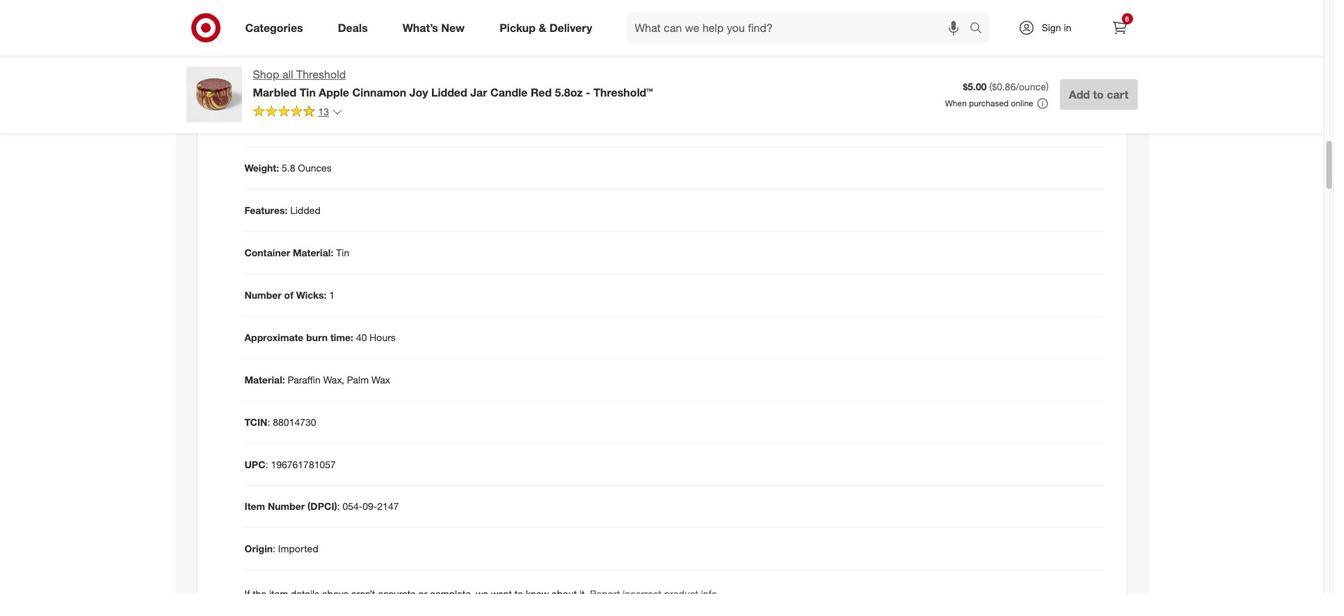 Task type: locate. For each thing, give the bounding box(es) containing it.
threshold™
[[594, 85, 653, 99]]

add to cart
[[1069, 88, 1129, 102]]

lidded right features:
[[290, 204, 321, 216]]

material: left paraffin
[[245, 374, 285, 386]]

1 vertical spatial apple
[[319, 85, 349, 99]]

1 vertical spatial of
[[284, 289, 294, 301]]

)
[[1047, 81, 1049, 93]]

material: up the wicks:
[[293, 247, 334, 259]]

deals link
[[326, 13, 385, 43]]

palm
[[347, 374, 369, 386]]

: left imported
[[273, 544, 276, 556]]

item number (dpci) : 054-09-2147
[[245, 501, 399, 513]]

5.8oz
[[555, 85, 583, 99]]

deals
[[338, 21, 368, 35]]

material: paraffin wax, palm wax
[[245, 374, 390, 386]]

shop all threshold marbled tin apple cinnamon joy lidded jar candle red 5.8oz - threshold™
[[253, 68, 653, 99]]

(overall):
[[302, 119, 343, 131]]

cart
[[1107, 88, 1129, 102]]

: left 196761781057
[[266, 459, 268, 471]]

what's
[[403, 21, 438, 35]]

number
[[245, 77, 282, 89], [245, 289, 282, 301], [268, 501, 305, 513]]

6
[[1126, 15, 1130, 23]]

ounces
[[298, 162, 332, 174]]

1 horizontal spatial lidded
[[431, 85, 467, 99]]

lidded left jar
[[431, 85, 467, 99]]

number left all
[[245, 77, 282, 89]]

when
[[945, 98, 967, 109]]

to
[[1094, 88, 1104, 102]]

1 horizontal spatial apple
[[394, 35, 419, 46]]

weight:
[[245, 162, 279, 174]]

marbled
[[253, 85, 297, 99]]

number right item
[[268, 501, 305, 513]]

number of pieces: 2
[[245, 77, 338, 89]]

1 vertical spatial tin
[[336, 247, 349, 259]]

0 vertical spatial number
[[245, 77, 282, 89]]

number of wicks: 1
[[245, 289, 335, 301]]

weight: 5.8 ounces
[[245, 162, 332, 174]]

new
[[441, 21, 465, 35]]

what's new link
[[391, 13, 482, 43]]

lidded
[[431, 85, 467, 99], [290, 204, 321, 216]]

0 vertical spatial tin
[[300, 85, 316, 99]]

0 vertical spatial lidded
[[431, 85, 467, 99]]

$5.00
[[963, 81, 987, 93]]

2147
[[377, 501, 399, 513]]

2 of from the top
[[284, 289, 294, 301]]

: for imported
[[273, 544, 276, 556]]

apple down what's
[[394, 35, 419, 46]]

origin
[[245, 544, 273, 556]]

material:
[[293, 247, 334, 259], [245, 374, 285, 386]]

:
[[268, 416, 270, 428], [266, 459, 268, 471], [337, 501, 340, 513], [273, 544, 276, 556]]

search
[[963, 22, 997, 36]]

0 horizontal spatial apple
[[319, 85, 349, 99]]

red
[[531, 85, 552, 99]]

cinnamon,
[[344, 35, 391, 46]]

: left 88014730
[[268, 416, 270, 428]]

6 link
[[1105, 13, 1135, 43]]

number for number of pieces: 2
[[245, 77, 282, 89]]

1 vertical spatial number
[[245, 289, 282, 301]]

wax
[[372, 374, 390, 386]]

features:
[[245, 204, 288, 216]]

apple up 13 at the left top of page
[[319, 85, 349, 99]]

0 horizontal spatial lidded
[[290, 204, 321, 216]]

number down container
[[245, 289, 282, 301]]

sign in link
[[1007, 13, 1094, 43]]

pickup & delivery link
[[488, 13, 610, 43]]

0 vertical spatial of
[[284, 77, 294, 89]]

1 vertical spatial material:
[[245, 374, 285, 386]]

tin
[[300, 85, 316, 99], [336, 247, 349, 259]]

of left pieces: on the top left
[[284, 77, 294, 89]]

$0.86
[[993, 81, 1016, 93]]

0 horizontal spatial tin
[[300, 85, 316, 99]]

tcin : 88014730
[[245, 416, 316, 428]]

1 horizontal spatial material:
[[293, 247, 334, 259]]

origin : imported
[[245, 544, 319, 556]]

09-
[[363, 501, 377, 513]]

of left the wicks:
[[284, 289, 294, 301]]

054-
[[343, 501, 363, 513]]

88014730
[[273, 416, 316, 428]]

categories
[[245, 21, 303, 35]]

0 horizontal spatial material:
[[245, 374, 285, 386]]

1 of from the top
[[284, 77, 294, 89]]

of
[[284, 77, 294, 89], [284, 289, 294, 301]]

joy
[[410, 85, 428, 99]]

all
[[282, 68, 293, 81]]

apple inside shop all threshold marbled tin apple cinnamon joy lidded jar candle red 5.8oz - threshold™
[[319, 85, 349, 99]]

1
[[329, 289, 335, 301]]

apple
[[394, 35, 419, 46], [319, 85, 349, 99]]

196761781057
[[271, 459, 336, 471]]

jar
[[471, 85, 488, 99]]

fruit,
[[320, 35, 342, 46]]

image of marbled tin apple cinnamon joy lidded jar candle red 5.8oz - threshold™ image
[[186, 67, 242, 122]]



Task type: vqa. For each thing, say whether or not it's contained in the screenshot.
bottommost Store pickup option
no



Task type: describe. For each thing, give the bounding box(es) containing it.
cinnamon
[[352, 85, 407, 99]]

lidded inside shop all threshold marbled tin apple cinnamon joy lidded jar candle red 5.8oz - threshold™
[[431, 85, 467, 99]]

40
[[356, 332, 367, 343]]

2 vertical spatial number
[[268, 501, 305, 513]]

container
[[245, 247, 290, 259]]

/ounce
[[1016, 81, 1047, 93]]

container material: tin
[[245, 247, 349, 259]]

dimensions
[[245, 119, 299, 131]]

imported
[[278, 544, 319, 556]]

13
[[318, 106, 329, 117]]

scent:
[[245, 35, 274, 46]]

pieces:
[[296, 77, 330, 89]]

of for wicks:
[[284, 289, 294, 301]]

pumpkin,
[[277, 35, 317, 46]]

5.8
[[282, 162, 295, 174]]

search button
[[963, 13, 997, 46]]

sign
[[1042, 22, 1062, 33]]

-
[[586, 85, 591, 99]]

paraffin
[[288, 374, 321, 386]]

pickup
[[500, 21, 536, 35]]

add
[[1069, 88, 1090, 102]]

candle
[[491, 85, 528, 99]]

shop
[[253, 68, 279, 81]]

tcin
[[245, 416, 268, 428]]

upc : 196761781057
[[245, 459, 336, 471]]

time:
[[331, 332, 353, 343]]

cider,
[[422, 35, 447, 46]]

burn
[[306, 332, 328, 343]]

tin inside shop all threshold marbled tin apple cinnamon joy lidded jar candle red 5.8oz - threshold™
[[300, 85, 316, 99]]

: left 054-
[[337, 501, 340, 513]]

item
[[245, 501, 265, 513]]

sign in
[[1042, 22, 1072, 33]]

number for number of wicks: 1
[[245, 289, 282, 301]]

what's new
[[403, 21, 465, 35]]

of for pieces:
[[284, 77, 294, 89]]

(
[[990, 81, 993, 93]]

approximate
[[245, 332, 304, 343]]

: for 88014730
[[268, 416, 270, 428]]

in
[[1064, 22, 1072, 33]]

2
[[333, 77, 338, 89]]

threshold
[[296, 68, 346, 81]]

online
[[1012, 98, 1034, 109]]

features: lidded
[[245, 204, 321, 216]]

when purchased online
[[945, 98, 1034, 109]]

(dpci)
[[308, 501, 337, 513]]

What can we help you find? suggestions appear below search field
[[627, 13, 973, 43]]

scent: pumpkin, fruit, cinnamon, apple cider, spice
[[245, 35, 475, 46]]

0 vertical spatial material:
[[293, 247, 334, 259]]

dimensions (overall):
[[245, 119, 343, 131]]

$5.00 ( $0.86 /ounce )
[[963, 81, 1049, 93]]

wax,
[[323, 374, 344, 386]]

approximate burn time: 40 hours
[[245, 332, 396, 343]]

: for 196761781057
[[266, 459, 268, 471]]

13 link
[[253, 105, 343, 121]]

categories link
[[233, 13, 321, 43]]

0 vertical spatial apple
[[394, 35, 419, 46]]

delivery
[[550, 21, 593, 35]]

hours
[[370, 332, 396, 343]]

spice
[[450, 35, 475, 46]]

pickup & delivery
[[500, 21, 593, 35]]

upc
[[245, 459, 266, 471]]

wicks:
[[296, 289, 327, 301]]

purchased
[[969, 98, 1009, 109]]

add to cart button
[[1060, 79, 1138, 110]]

&
[[539, 21, 547, 35]]

1 vertical spatial lidded
[[290, 204, 321, 216]]

1 horizontal spatial tin
[[336, 247, 349, 259]]



